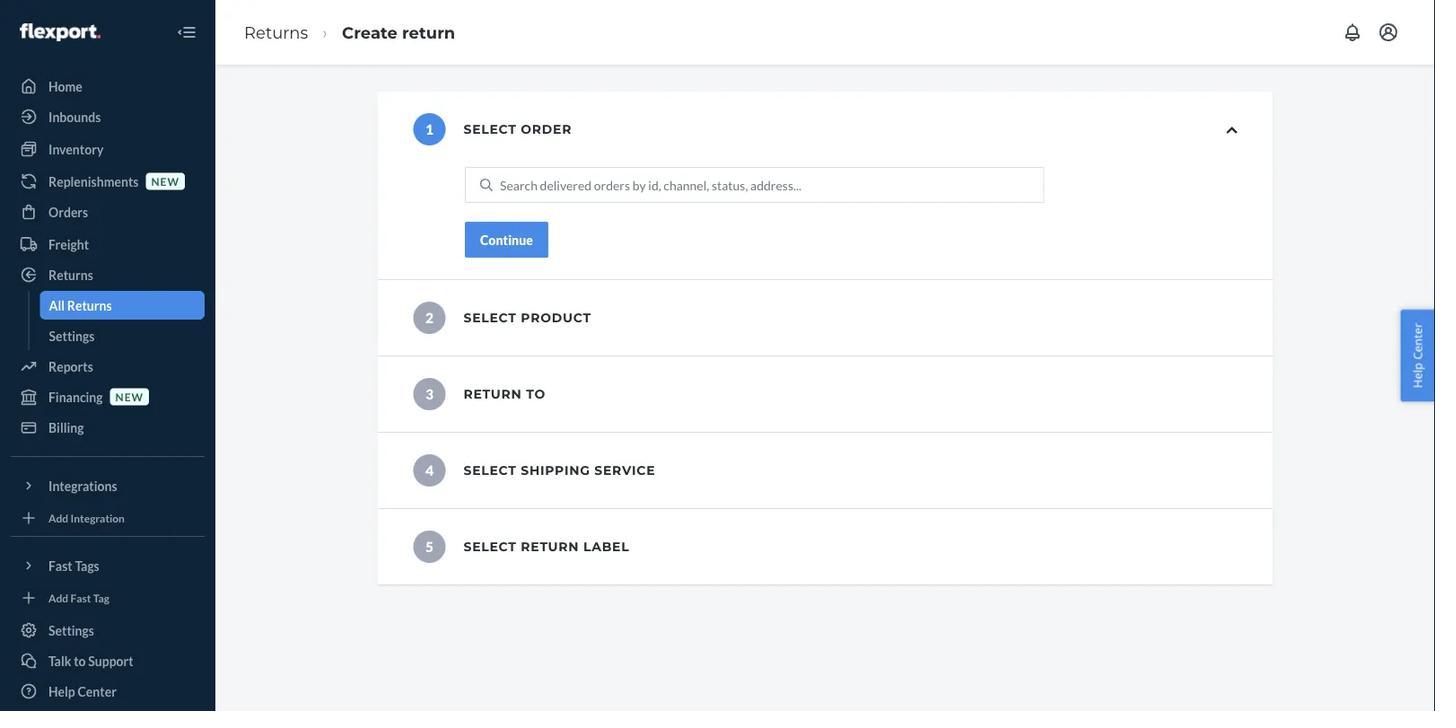 Task type: vqa. For each thing, say whether or not it's contained in the screenshot.
chevron right icon
no



Task type: describe. For each thing, give the bounding box(es) containing it.
product
[[521, 310, 592, 325]]

select for 2
[[464, 310, 517, 325]]

1 vertical spatial center
[[78, 684, 117, 699]]

integrations
[[48, 478, 117, 493]]

channel,
[[664, 177, 710, 193]]

help inside button
[[1410, 363, 1426, 388]]

1 vertical spatial returns
[[48, 267, 93, 282]]

3
[[426, 386, 434, 403]]

search image
[[480, 179, 493, 191]]

search delivered orders by id, channel, status, address...
[[500, 177, 802, 193]]

talk
[[48, 653, 71, 668]]

freight
[[48, 237, 89, 252]]

new for replenishments
[[151, 175, 180, 188]]

open notifications image
[[1342, 22, 1364, 43]]

continue button
[[465, 222, 549, 258]]

orders
[[594, 177, 630, 193]]

select for 5
[[464, 539, 517, 554]]

support
[[88, 653, 133, 668]]

all
[[49, 298, 65, 313]]

0 horizontal spatial returns link
[[11, 260, 205, 289]]

integration
[[70, 511, 125, 524]]

fast tags button
[[11, 551, 205, 580]]

reports
[[48, 359, 93, 374]]

service
[[595, 463, 656, 478]]

integrations button
[[11, 471, 205, 500]]

add integration link
[[11, 507, 205, 529]]

select shipping service
[[464, 463, 656, 478]]

add fast tag link
[[11, 587, 205, 609]]

id,
[[649, 177, 661, 193]]

inventory
[[48, 141, 104, 157]]

create
[[342, 22, 398, 42]]

status,
[[712, 177, 748, 193]]

fast inside "dropdown button"
[[48, 558, 72, 573]]

financing
[[48, 389, 103, 405]]

orders link
[[11, 198, 205, 226]]

to for return
[[526, 387, 546, 402]]

select return label
[[464, 539, 630, 554]]

help center link
[[11, 677, 205, 706]]

1 settings from the top
[[49, 328, 95, 343]]

fast tags
[[48, 558, 99, 573]]

0 vertical spatial settings link
[[40, 321, 205, 350]]

chevron up image
[[1227, 124, 1238, 136]]

2 settings from the top
[[48, 623, 94, 638]]

freight link
[[11, 230, 205, 259]]

returns inside breadcrumbs navigation
[[244, 22, 308, 42]]

continue
[[480, 232, 533, 247]]

delivered
[[540, 177, 592, 193]]

add fast tag
[[48, 591, 109, 604]]

address...
[[751, 177, 802, 193]]

flexport logo image
[[20, 23, 100, 41]]

select for 1
[[464, 122, 517, 137]]

label
[[584, 539, 630, 554]]

tag
[[93, 591, 109, 604]]



Task type: locate. For each thing, give the bounding box(es) containing it.
1
[[426, 121, 434, 138]]

shipping
[[521, 463, 591, 478]]

settings
[[49, 328, 95, 343], [48, 623, 94, 638]]

create return
[[342, 22, 455, 42]]

select product
[[464, 310, 592, 325]]

inbounds link
[[11, 102, 205, 131]]

settings up talk
[[48, 623, 94, 638]]

replenishments
[[48, 174, 139, 189]]

new
[[151, 175, 180, 188], [115, 390, 144, 403]]

1 vertical spatial settings
[[48, 623, 94, 638]]

settings link down all returns link
[[40, 321, 205, 350]]

to
[[526, 387, 546, 402], [74, 653, 86, 668]]

1 horizontal spatial returns link
[[244, 22, 308, 42]]

3 select from the top
[[464, 463, 517, 478]]

fast left tag
[[70, 591, 91, 604]]

add left integration
[[48, 511, 68, 524]]

0 vertical spatial new
[[151, 175, 180, 188]]

billing link
[[11, 413, 205, 442]]

home link
[[11, 72, 205, 101]]

tags
[[75, 558, 99, 573]]

all returns link
[[40, 291, 205, 320]]

1 vertical spatial returns link
[[11, 260, 205, 289]]

add
[[48, 511, 68, 524], [48, 591, 68, 604]]

return right "create"
[[402, 22, 455, 42]]

0 horizontal spatial center
[[78, 684, 117, 699]]

help center inside button
[[1410, 323, 1426, 388]]

0 vertical spatial help center
[[1410, 323, 1426, 388]]

returns link down freight link
[[11, 260, 205, 289]]

search
[[500, 177, 538, 193]]

2 select from the top
[[464, 310, 517, 325]]

0 horizontal spatial help
[[48, 684, 75, 699]]

4 select from the top
[[464, 539, 517, 554]]

5
[[426, 538, 434, 555]]

return
[[402, 22, 455, 42], [521, 539, 579, 554]]

select
[[464, 122, 517, 137], [464, 310, 517, 325], [464, 463, 517, 478], [464, 539, 517, 554]]

0 horizontal spatial help center
[[48, 684, 117, 699]]

breadcrumbs navigation
[[230, 6, 470, 58]]

return for select
[[521, 539, 579, 554]]

1 horizontal spatial help
[[1410, 363, 1426, 388]]

talk to support button
[[11, 646, 205, 675]]

returns link
[[244, 22, 308, 42], [11, 260, 205, 289]]

0 horizontal spatial new
[[115, 390, 144, 403]]

return to
[[464, 387, 546, 402]]

1 horizontal spatial return
[[521, 539, 579, 554]]

2 add from the top
[[48, 591, 68, 604]]

0 vertical spatial add
[[48, 511, 68, 524]]

select right the 2
[[464, 310, 517, 325]]

orders
[[48, 204, 88, 220]]

settings up reports
[[49, 328, 95, 343]]

0 horizontal spatial return
[[402, 22, 455, 42]]

add integration
[[48, 511, 125, 524]]

2
[[426, 309, 434, 326]]

1 horizontal spatial to
[[526, 387, 546, 402]]

returns link right close navigation image
[[244, 22, 308, 42]]

1 select from the top
[[464, 122, 517, 137]]

add for add integration
[[48, 511, 68, 524]]

add for add fast tag
[[48, 591, 68, 604]]

2 vertical spatial returns
[[67, 298, 112, 313]]

settings link
[[40, 321, 205, 350], [11, 616, 205, 645]]

return for create
[[402, 22, 455, 42]]

0 vertical spatial return
[[402, 22, 455, 42]]

select right 5 on the bottom of page
[[464, 539, 517, 554]]

select for 4
[[464, 463, 517, 478]]

1 vertical spatial add
[[48, 591, 68, 604]]

returns right close navigation image
[[244, 22, 308, 42]]

returns
[[244, 22, 308, 42], [48, 267, 93, 282], [67, 298, 112, 313]]

returns right all
[[67, 298, 112, 313]]

0 horizontal spatial to
[[74, 653, 86, 668]]

1 vertical spatial return
[[521, 539, 579, 554]]

select up search icon
[[464, 122, 517, 137]]

fast left tags
[[48, 558, 72, 573]]

4
[[426, 462, 434, 479]]

settings link up talk to support button
[[11, 616, 205, 645]]

1 horizontal spatial center
[[1410, 323, 1426, 360]]

1 vertical spatial new
[[115, 390, 144, 403]]

help center
[[1410, 323, 1426, 388], [48, 684, 117, 699]]

order
[[521, 122, 572, 137]]

center inside button
[[1410, 323, 1426, 360]]

open account menu image
[[1378, 22, 1400, 43]]

1 vertical spatial settings link
[[11, 616, 205, 645]]

1 add from the top
[[48, 511, 68, 524]]

return inside breadcrumbs navigation
[[402, 22, 455, 42]]

create return link
[[342, 22, 455, 42]]

to right talk
[[74, 653, 86, 668]]

to for talk
[[74, 653, 86, 668]]

1 vertical spatial help center
[[48, 684, 117, 699]]

new for financing
[[115, 390, 144, 403]]

close navigation image
[[176, 22, 198, 43]]

billing
[[48, 420, 84, 435]]

1 vertical spatial help
[[48, 684, 75, 699]]

home
[[48, 79, 82, 94]]

inventory link
[[11, 135, 205, 163]]

0 vertical spatial help
[[1410, 363, 1426, 388]]

0 vertical spatial returns link
[[244, 22, 308, 42]]

to inside talk to support button
[[74, 653, 86, 668]]

reports link
[[11, 352, 205, 381]]

all returns
[[49, 298, 112, 313]]

fast
[[48, 558, 72, 573], [70, 591, 91, 604]]

help center button
[[1401, 309, 1436, 402]]

return left label at left
[[521, 539, 579, 554]]

new down reports link
[[115, 390, 144, 403]]

help
[[1410, 363, 1426, 388], [48, 684, 75, 699]]

0 vertical spatial settings
[[49, 328, 95, 343]]

return
[[464, 387, 522, 402]]

select right 4 at the bottom left
[[464, 463, 517, 478]]

0 vertical spatial returns
[[244, 22, 308, 42]]

new up orders link
[[151, 175, 180, 188]]

0 vertical spatial fast
[[48, 558, 72, 573]]

select order
[[464, 122, 572, 137]]

to right return
[[526, 387, 546, 402]]

by
[[633, 177, 646, 193]]

1 horizontal spatial new
[[151, 175, 180, 188]]

returns link inside breadcrumbs navigation
[[244, 22, 308, 42]]

0 vertical spatial center
[[1410, 323, 1426, 360]]

add down fast tags
[[48, 591, 68, 604]]

0 vertical spatial to
[[526, 387, 546, 402]]

1 vertical spatial fast
[[70, 591, 91, 604]]

returns down freight
[[48, 267, 93, 282]]

1 horizontal spatial help center
[[1410, 323, 1426, 388]]

talk to support
[[48, 653, 133, 668]]

center
[[1410, 323, 1426, 360], [78, 684, 117, 699]]

1 vertical spatial to
[[74, 653, 86, 668]]

inbounds
[[48, 109, 101, 124]]



